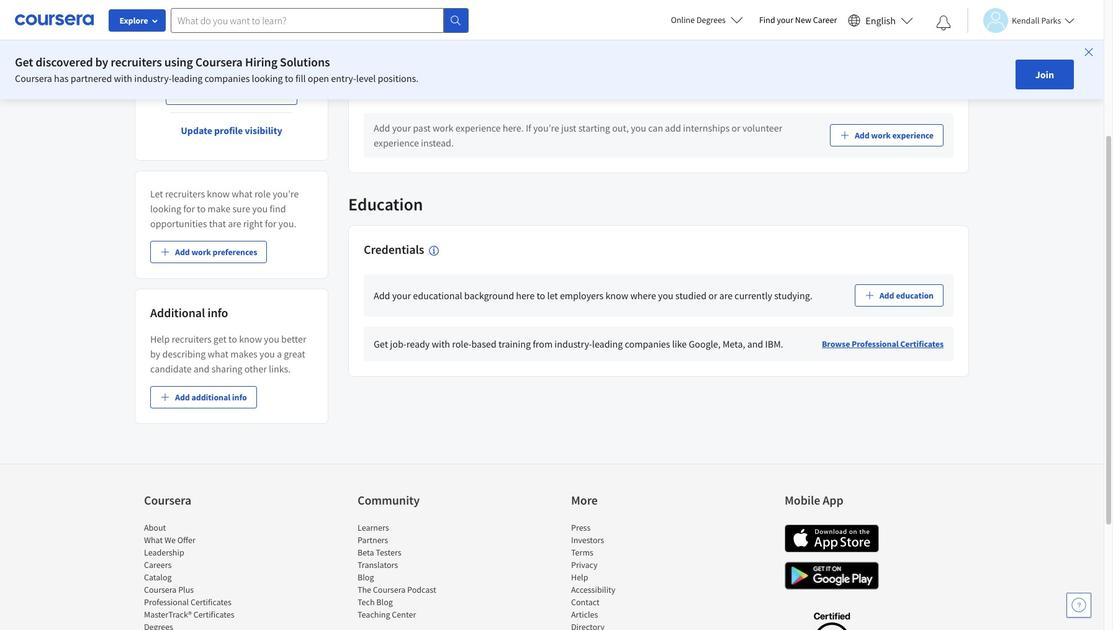 Task type: describe. For each thing, give the bounding box(es) containing it.
kendall inside popup button
[[1012, 15, 1040, 26]]

you right where
[[658, 289, 674, 302]]

are inside let recruiters know what role you're looking for to make sure you find opportunities that are right for you.
[[228, 217, 241, 230]]

demonstrate
[[459, 19, 512, 31]]

professional certificates link
[[144, 597, 232, 608]]

teaching center link
[[358, 609, 416, 620]]

professional inside about what we offer leadership careers catalog coursera plus professional certificates mastertrack® certificates
[[144, 597, 189, 608]]

and inside help recruiters get to know you better by describing what makes you a great candidate and sharing other links.
[[194, 363, 210, 375]]

translators
[[358, 560, 398, 571]]

volunteer
[[743, 122, 783, 134]]

find your new career link
[[753, 12, 844, 28]]

1 vertical spatial here
[[516, 289, 535, 302]]

coursera up the about "link"
[[144, 492, 191, 508]]

add work experience
[[855, 130, 934, 141]]

a
[[277, 348, 282, 360]]

has
[[54, 72, 69, 84]]

instead.
[[421, 137, 454, 149]]

to inside help recruiters get to know you better by describing what makes you a great candidate and sharing other links.
[[229, 333, 237, 345]]

1 vertical spatial kendall parks
[[181, 38, 282, 60]]

the coursera podcast link
[[358, 584, 436, 596]]

add your past work experience here. if you're just starting out, you can add internships or volunteer experience instead.
[[374, 122, 783, 149]]

your for educational
[[392, 289, 411, 302]]

opportunities
[[150, 217, 207, 230]]

kendall parks inside kendall parks popup button
[[1012, 15, 1062, 26]]

catalog link
[[144, 572, 172, 583]]

1 vertical spatial companies
[[625, 338, 670, 350]]

add education button
[[855, 284, 944, 306]]

browse for browse projects
[[878, 12, 906, 23]]

by inside get discovered by recruiters using coursera hiring solutions coursera has partnered with industry-leading companies looking to fill open entry-level positions.
[[95, 54, 108, 70]]

download on the app store image
[[785, 525, 879, 553]]

you.
[[279, 217, 296, 230]]

visibility
[[245, 124, 282, 137]]

2 vertical spatial with
[[432, 338, 450, 350]]

if
[[526, 122, 531, 134]]

or inside add your past work experience here. if you're just starting out, you can add internships or volunteer experience instead.
[[732, 122, 741, 134]]

technical
[[535, 19, 573, 31]]

showcase
[[374, 4, 417, 16]]

to down the skills
[[448, 19, 457, 31]]

add for experience
[[855, 130, 870, 141]]

you're inside add your past work experience here. if you're just starting out, you can add internships or volunteer experience instead.
[[533, 122, 559, 134]]

internships
[[683, 122, 730, 134]]

1 vertical spatial certificates
[[191, 597, 232, 608]]

looking inside let recruiters know what role you're looking for to make sure you find opportunities that are right for you.
[[150, 202, 181, 215]]

google,
[[689, 338, 721, 350]]

showcase your skills to recruiters with job-relevant projects add projects here to demonstrate your technical expertise and ability to solve real-world problems.
[[374, 4, 782, 31]]

coursera plus link
[[144, 584, 194, 596]]

logo of certified b corporation image
[[806, 605, 857, 630]]

help link
[[571, 572, 588, 583]]

2 horizontal spatial and
[[747, 338, 763, 350]]

to inside get discovered by recruiters using coursera hiring solutions coursera has partnered with industry-leading companies looking to fill open entry-level positions.
[[285, 72, 294, 84]]

1 horizontal spatial leading
[[592, 338, 623, 350]]

catalog
[[144, 572, 172, 583]]

share profile link button
[[166, 75, 297, 105]]

1 vertical spatial projects
[[392, 19, 426, 31]]

browse professional certificates
[[822, 338, 944, 350]]

links.
[[269, 363, 291, 375]]

online degrees button
[[661, 6, 753, 34]]

0 horizontal spatial experience
[[374, 137, 419, 149]]

app
[[823, 492, 844, 508]]

accessibility link
[[571, 584, 616, 596]]

kendall parks button
[[968, 8, 1075, 33]]

coursera inside about what we offer leadership careers catalog coursera plus professional certificates mastertrack® certificates
[[144, 584, 177, 596]]

better
[[281, 333, 306, 345]]

past
[[413, 122, 431, 134]]

community
[[358, 492, 420, 508]]

coursera inside learners partners beta testers translators blog the coursera podcast tech blog teaching center
[[373, 584, 406, 596]]

profile for share
[[230, 84, 259, 96]]

help inside help recruiters get to know you better by describing what makes you a great candidate and sharing other links.
[[150, 333, 170, 345]]

fill
[[296, 72, 306, 84]]

offer
[[177, 535, 195, 546]]

your left the technical
[[514, 19, 533, 31]]

add your educational background here to let employers know where you studied or are currently studying.
[[374, 289, 813, 302]]

coursera image
[[15, 10, 94, 30]]

ready
[[407, 338, 430, 350]]

list for coursera
[[144, 522, 250, 630]]

currently
[[735, 289, 773, 302]]

just
[[561, 122, 577, 134]]

1 vertical spatial for
[[265, 217, 277, 230]]

additional
[[192, 392, 230, 403]]

your for past
[[392, 122, 411, 134]]

candidate
[[150, 363, 192, 375]]

help inside press investors terms privacy help accessibility contact articles
[[571, 572, 588, 583]]

join
[[1036, 68, 1054, 81]]

browse professional certificates link
[[822, 338, 944, 350]]

sharing
[[212, 363, 242, 375]]

positions.
[[378, 72, 419, 84]]

teaching
[[358, 609, 390, 620]]

make
[[208, 202, 231, 215]]

share
[[203, 84, 228, 96]]

credentials
[[364, 242, 424, 257]]

makes
[[231, 348, 258, 360]]

learners
[[358, 522, 389, 533]]

1 vertical spatial are
[[720, 289, 733, 302]]

accessibility
[[571, 584, 616, 596]]

1 vertical spatial know
[[606, 289, 629, 302]]

what we offer link
[[144, 535, 195, 546]]

mobile app
[[785, 492, 844, 508]]

browse for browse professional certificates
[[822, 338, 850, 350]]

like
[[672, 338, 687, 350]]

with inside get discovered by recruiters using coursera hiring solutions coursera has partnered with industry-leading companies looking to fill open entry-level positions.
[[114, 72, 132, 84]]

world
[[714, 19, 738, 31]]

browse projects
[[878, 12, 939, 23]]

0 horizontal spatial for
[[183, 202, 195, 215]]

out,
[[612, 122, 629, 134]]

role
[[255, 188, 271, 200]]

testers
[[376, 547, 402, 558]]

what
[[144, 535, 163, 546]]

2 vertical spatial certificates
[[194, 609, 234, 620]]

companies inside get discovered by recruiters using coursera hiring solutions coursera has partnered with industry-leading companies looking to fill open entry-level positions.
[[205, 72, 250, 84]]

0 horizontal spatial info
[[208, 305, 228, 320]]

1 vertical spatial industry-
[[555, 338, 592, 350]]

add
[[665, 122, 681, 134]]

info inside button
[[232, 392, 247, 403]]

experience inside button
[[893, 130, 934, 141]]

you're inside let recruiters know what role you're looking for to make sure you find opportunities that are right for you.
[[273, 188, 299, 200]]

partnered
[[71, 72, 112, 84]]

0 horizontal spatial kendall
[[181, 38, 238, 60]]

solve
[[671, 19, 693, 31]]

ibm.
[[765, 338, 784, 350]]

0 horizontal spatial job-
[[390, 338, 407, 350]]

work inside add your past work experience here. if you're just starting out, you can add internships or volunteer experience instead.
[[433, 122, 454, 134]]

background
[[464, 289, 514, 302]]

about
[[144, 522, 166, 533]]

get job-ready with role-based training from industry-leading companies like google, meta, and ibm.
[[374, 338, 784, 350]]

know inside help recruiters get to know you better by describing what makes you a great candidate and sharing other links.
[[239, 333, 262, 345]]

industry- inside get discovered by recruiters using coursera hiring solutions coursera has partnered with industry-leading companies looking to fill open entry-level positions.
[[134, 72, 172, 84]]

your for new
[[777, 14, 794, 25]]

solutions
[[280, 54, 330, 70]]

online
[[671, 14, 695, 25]]

What do you want to learn? text field
[[171, 8, 444, 33]]

know inside let recruiters know what role you're looking for to make sure you find opportunities that are right for you.
[[207, 188, 230, 200]]



Task type: vqa. For each thing, say whether or not it's contained in the screenshot.
the Kendall
yes



Task type: locate. For each thing, give the bounding box(es) containing it.
problems.
[[740, 19, 782, 31]]

3 list from the left
[[571, 522, 677, 630]]

add inside showcase your skills to recruiters with job-relevant projects add projects here to demonstrate your technical expertise and ability to solve real-world problems.
[[374, 19, 390, 31]]

to right get on the left of the page
[[229, 333, 237, 345]]

0 vertical spatial or
[[732, 122, 741, 134]]

you down role
[[252, 202, 268, 215]]

2 horizontal spatial with
[[520, 4, 540, 16]]

0 horizontal spatial list item
[[144, 621, 250, 630]]

recruiters down explore dropdown button at the top left
[[111, 54, 162, 70]]

list item for coursera
[[144, 621, 250, 630]]

0 horizontal spatial looking
[[150, 202, 181, 215]]

what down get on the left of the page
[[208, 348, 229, 360]]

list item
[[144, 621, 250, 630], [571, 621, 677, 630]]

add additional info button
[[150, 386, 257, 409]]

0 vertical spatial for
[[183, 202, 195, 215]]

recruiters inside showcase your skills to recruiters with job-relevant projects add projects here to demonstrate your technical expertise and ability to solve real-world problems.
[[476, 4, 518, 16]]

work
[[433, 122, 454, 134], [871, 130, 891, 141], [192, 247, 211, 258]]

1 horizontal spatial or
[[732, 122, 741, 134]]

2 vertical spatial and
[[194, 363, 210, 375]]

add education
[[880, 290, 934, 301]]

to left let
[[537, 289, 545, 302]]

1 vertical spatial parks
[[241, 38, 282, 60]]

you left a
[[260, 348, 275, 360]]

studying.
[[774, 289, 813, 302]]

to left solve
[[661, 19, 669, 31]]

skills
[[441, 4, 463, 16]]

None search field
[[171, 8, 469, 33]]

you for great
[[260, 348, 275, 360]]

leading down add your educational background here to let employers know where you studied or are currently studying.
[[592, 338, 623, 350]]

find your new career
[[759, 14, 837, 25]]

certificates
[[901, 338, 944, 350], [191, 597, 232, 608], [194, 609, 234, 620]]

meta,
[[723, 338, 746, 350]]

starting
[[579, 122, 610, 134]]

list item down the articles at right
[[571, 621, 677, 630]]

work history
[[364, 82, 431, 97]]

professional up the mastertrack®
[[144, 597, 189, 608]]

you for add
[[631, 122, 646, 134]]

blog up "the"
[[358, 572, 374, 583]]

0 vertical spatial and
[[615, 19, 631, 31]]

you left "can"
[[631, 122, 646, 134]]

parks up join button
[[1042, 15, 1062, 26]]

press
[[571, 522, 591, 533]]

1 vertical spatial info
[[232, 392, 247, 403]]

kendall up share
[[181, 38, 238, 60]]

are left currently
[[720, 289, 733, 302]]

ability
[[633, 19, 659, 31]]

0 vertical spatial kendall parks
[[1012, 15, 1062, 26]]

know up makes
[[239, 333, 262, 345]]

get for discovered
[[15, 54, 33, 70]]

coursera left has on the top
[[15, 72, 52, 84]]

based
[[472, 338, 497, 350]]

what up sure
[[232, 188, 253, 200]]

career
[[813, 14, 837, 25]]

are down sure
[[228, 217, 241, 230]]

know up make at left top
[[207, 188, 230, 200]]

work for add work preferences
[[192, 247, 211, 258]]

1 vertical spatial browse
[[822, 338, 850, 350]]

list item for more
[[571, 621, 677, 630]]

0 horizontal spatial companies
[[205, 72, 250, 84]]

you up a
[[264, 333, 279, 345]]

industry- right from
[[555, 338, 592, 350]]

companies left like
[[625, 338, 670, 350]]

with inside showcase your skills to recruiters with job-relevant projects add projects here to demonstrate your technical expertise and ability to solve real-world problems.
[[520, 4, 540, 16]]

work for add work experience
[[871, 130, 891, 141]]

0 vertical spatial projects
[[597, 4, 632, 16]]

1 horizontal spatial browse
[[878, 12, 906, 23]]

to left fill
[[285, 72, 294, 84]]

1 horizontal spatial list item
[[571, 621, 677, 630]]

1 horizontal spatial looking
[[252, 72, 283, 84]]

your inside 'link'
[[777, 14, 794, 25]]

by up candidate
[[150, 348, 160, 360]]

0 horizontal spatial work
[[192, 247, 211, 258]]

online degrees
[[671, 14, 726, 25]]

and left ability
[[615, 19, 631, 31]]

degrees
[[697, 14, 726, 25]]

coursera
[[195, 54, 243, 70], [15, 72, 52, 84], [144, 492, 191, 508], [144, 584, 177, 596], [373, 584, 406, 596]]

get it on google play image
[[785, 562, 879, 590]]

level
[[356, 72, 376, 84]]

0 vertical spatial help
[[150, 333, 170, 345]]

or left volunteer
[[732, 122, 741, 134]]

to inside let recruiters know what role you're looking for to make sure you find opportunities that are right for you.
[[197, 202, 206, 215]]

recruiters up describing
[[172, 333, 212, 345]]

hiring
[[245, 54, 278, 70]]

0 vertical spatial info
[[208, 305, 228, 320]]

you inside let recruiters know what role you're looking for to make sure you find opportunities that are right for you.
[[252, 202, 268, 215]]

for down "find"
[[265, 217, 277, 230]]

professional down add education button
[[852, 338, 899, 350]]

your right find
[[777, 14, 794, 25]]

work inside add work experience button
[[871, 130, 891, 141]]

1 vertical spatial and
[[747, 338, 763, 350]]

add for preferences
[[175, 247, 190, 258]]

leadership link
[[144, 547, 184, 558]]

recruiters inside let recruiters know what role you're looking for to make sure you find opportunities that are right for you.
[[165, 188, 205, 200]]

and left ibm.
[[747, 338, 763, 350]]

get left ready
[[374, 338, 388, 350]]

1 vertical spatial what
[[208, 348, 229, 360]]

1 horizontal spatial job-
[[542, 4, 559, 16]]

add for info
[[175, 392, 190, 403]]

recruiters right let
[[165, 188, 205, 200]]

your left past
[[392, 122, 411, 134]]

investors
[[571, 535, 604, 546]]

what
[[232, 188, 253, 200], [208, 348, 229, 360]]

0 vertical spatial companies
[[205, 72, 250, 84]]

list containing press
[[571, 522, 677, 630]]

0 horizontal spatial browse
[[822, 338, 850, 350]]

1 horizontal spatial experience
[[456, 122, 501, 134]]

1 horizontal spatial get
[[374, 338, 388, 350]]

1 horizontal spatial professional
[[852, 338, 899, 350]]

other
[[244, 363, 267, 375]]

coursera up "tech blog" link
[[373, 584, 406, 596]]

you for opportunities
[[252, 202, 268, 215]]

0 horizontal spatial by
[[95, 54, 108, 70]]

info right additional
[[232, 392, 247, 403]]

projects
[[908, 12, 939, 23]]

and inside showcase your skills to recruiters with job-relevant projects add projects here to demonstrate your technical expertise and ability to solve real-world problems.
[[615, 19, 631, 31]]

1 horizontal spatial info
[[232, 392, 247, 403]]

1 vertical spatial or
[[709, 289, 718, 302]]

0 horizontal spatial you're
[[273, 188, 299, 200]]

your left the skills
[[419, 4, 439, 16]]

0 vertical spatial here
[[428, 19, 446, 31]]

list containing learners
[[358, 522, 463, 621]]

1 list item from the left
[[144, 621, 250, 630]]

explore
[[120, 15, 148, 26]]

1 vertical spatial leading
[[592, 338, 623, 350]]

for up opportunities
[[183, 202, 195, 215]]

with up the technical
[[520, 4, 540, 16]]

add for educational
[[374, 289, 390, 302]]

0 horizontal spatial get
[[15, 54, 33, 70]]

0 horizontal spatial with
[[114, 72, 132, 84]]

sure
[[232, 202, 250, 215]]

1 vertical spatial get
[[374, 338, 388, 350]]

you're right if
[[533, 122, 559, 134]]

terms
[[571, 547, 594, 558]]

update profile visibility button
[[171, 116, 292, 145]]

1 vertical spatial professional
[[144, 597, 189, 608]]

0 horizontal spatial know
[[207, 188, 230, 200]]

1 horizontal spatial kendall
[[1012, 15, 1040, 26]]

certificates down the education
[[901, 338, 944, 350]]

information about credentials section image
[[429, 246, 439, 256]]

your
[[419, 4, 439, 16], [777, 14, 794, 25], [514, 19, 533, 31], [392, 122, 411, 134], [392, 289, 411, 302]]

education
[[348, 193, 423, 216]]

1 vertical spatial you're
[[273, 188, 299, 200]]

0 horizontal spatial industry-
[[134, 72, 172, 84]]

add inside add your past work experience here. if you're just starting out, you can add internships or volunteer experience instead.
[[374, 122, 390, 134]]

with right partnered
[[114, 72, 132, 84]]

blog up teaching center link
[[377, 597, 393, 608]]

2 horizontal spatial list
[[571, 522, 677, 630]]

1 horizontal spatial list
[[358, 522, 463, 621]]

leading inside get discovered by recruiters using coursera hiring solutions coursera has partnered with industry-leading companies looking to fill open entry-level positions.
[[172, 72, 203, 84]]

you inside add your past work experience here. if you're just starting out, you can add internships or volunteer experience instead.
[[631, 122, 646, 134]]

to left make at left top
[[197, 202, 206, 215]]

open
[[308, 72, 329, 84]]

1 vertical spatial with
[[114, 72, 132, 84]]

update profile visibility
[[181, 124, 282, 137]]

find
[[759, 14, 775, 25]]

1 horizontal spatial industry-
[[555, 338, 592, 350]]

get discovered by recruiters using coursera hiring solutions coursera has partnered with industry-leading companies looking to fill open entry-level positions.
[[15, 54, 419, 84]]

0 vertical spatial blog
[[358, 572, 374, 583]]

list for community
[[358, 522, 463, 621]]

1 horizontal spatial companies
[[625, 338, 670, 350]]

you're up "find"
[[273, 188, 299, 200]]

projects up expertise
[[597, 4, 632, 16]]

certificates up mastertrack® certificates "link"
[[191, 597, 232, 608]]

0 horizontal spatial list
[[144, 522, 250, 630]]

show notifications image
[[936, 16, 951, 30]]

1 horizontal spatial what
[[232, 188, 253, 200]]

add for past
[[374, 122, 390, 134]]

education
[[896, 290, 934, 301]]

projects down showcase at the top of the page
[[392, 19, 426, 31]]

0 vertical spatial leading
[[172, 72, 203, 84]]

0 vertical spatial certificates
[[901, 338, 944, 350]]

kendall parks up 'share profile link' button
[[181, 38, 282, 60]]

beta
[[358, 547, 374, 558]]

2 list from the left
[[358, 522, 463, 621]]

coursera down 'catalog'
[[144, 584, 177, 596]]

0 horizontal spatial professional
[[144, 597, 189, 608]]

your inside add your past work experience here. if you're just starting out, you can add internships or volunteer experience instead.
[[392, 122, 411, 134]]

2 horizontal spatial experience
[[893, 130, 934, 141]]

or right studied
[[709, 289, 718, 302]]

to right the skills
[[465, 4, 474, 16]]

industry- down using
[[134, 72, 172, 84]]

2 vertical spatial know
[[239, 333, 262, 345]]

browse inside button
[[878, 12, 906, 23]]

the
[[358, 584, 371, 596]]

and down describing
[[194, 363, 210, 375]]

1 horizontal spatial you're
[[533, 122, 559, 134]]

right
[[243, 217, 263, 230]]

what inside help recruiters get to know you better by describing what makes you a great candidate and sharing other links.
[[208, 348, 229, 360]]

find
[[270, 202, 286, 215]]

help center image
[[1072, 598, 1087, 613]]

1 vertical spatial blog
[[377, 597, 393, 608]]

get for job-
[[374, 338, 388, 350]]

looking down let
[[150, 202, 181, 215]]

leading down using
[[172, 72, 203, 84]]

1 horizontal spatial kendall parks
[[1012, 15, 1062, 26]]

profile left link
[[230, 84, 259, 96]]

using
[[164, 54, 193, 70]]

careers link
[[144, 560, 172, 571]]

real-
[[695, 19, 714, 31]]

0 horizontal spatial help
[[150, 333, 170, 345]]

parks inside popup button
[[1042, 15, 1062, 26]]

1 horizontal spatial projects
[[597, 4, 632, 16]]

are
[[228, 217, 241, 230], [720, 289, 733, 302]]

here left let
[[516, 289, 535, 302]]

1 horizontal spatial work
[[433, 122, 454, 134]]

0 horizontal spatial what
[[208, 348, 229, 360]]

0 vertical spatial parks
[[1042, 15, 1062, 26]]

employers
[[560, 289, 604, 302]]

kendall up join button
[[1012, 15, 1040, 26]]

privacy link
[[571, 560, 598, 571]]

let recruiters know what role you're looking for to make sure you find opportunities that are right for you.
[[150, 188, 299, 230]]

recruiters inside get discovered by recruiters using coursera hiring solutions coursera has partnered with industry-leading companies looking to fill open entry-level positions.
[[111, 54, 162, 70]]

know left where
[[606, 289, 629, 302]]

1 vertical spatial kendall
[[181, 38, 238, 60]]

info up get on the left of the page
[[208, 305, 228, 320]]

1 vertical spatial looking
[[150, 202, 181, 215]]

list containing about
[[144, 522, 250, 630]]

terms link
[[571, 547, 594, 558]]

get
[[15, 54, 33, 70], [374, 338, 388, 350]]

0 horizontal spatial parks
[[241, 38, 282, 60]]

info
[[208, 305, 228, 320], [232, 392, 247, 403]]

0 horizontal spatial blog
[[358, 572, 374, 583]]

more
[[571, 492, 598, 508]]

history
[[394, 82, 431, 97]]

here
[[428, 19, 446, 31], [516, 289, 535, 302]]

0 vertical spatial kendall
[[1012, 15, 1040, 26]]

companies
[[205, 72, 250, 84], [625, 338, 670, 350]]

explore button
[[109, 9, 166, 32]]

browse left 'projects'
[[878, 12, 906, 23]]

list for more
[[571, 522, 677, 630]]

2 horizontal spatial work
[[871, 130, 891, 141]]

english button
[[844, 0, 918, 40]]

0 vertical spatial what
[[232, 188, 253, 200]]

get inside get discovered by recruiters using coursera hiring solutions coursera has partnered with industry-leading companies looking to fill open entry-level positions.
[[15, 54, 33, 70]]

1 vertical spatial help
[[571, 572, 588, 583]]

1 horizontal spatial for
[[265, 217, 277, 230]]

1 vertical spatial by
[[150, 348, 160, 360]]

work
[[364, 82, 392, 97]]

recruiters up demonstrate at the left of page
[[476, 4, 518, 16]]

help up describing
[[150, 333, 170, 345]]

companies down hiring
[[205, 72, 250, 84]]

0 vertical spatial know
[[207, 188, 230, 200]]

from
[[533, 338, 553, 350]]

0 horizontal spatial and
[[194, 363, 210, 375]]

mastertrack® certificates link
[[144, 609, 234, 620]]

recruiters inside help recruiters get to know you better by describing what makes you a great candidate and sharing other links.
[[172, 333, 212, 345]]

parks up link
[[241, 38, 282, 60]]

0 horizontal spatial are
[[228, 217, 241, 230]]

help down privacy 'link'
[[571, 572, 588, 583]]

here.
[[503, 122, 524, 134]]

0 horizontal spatial or
[[709, 289, 718, 302]]

add
[[374, 19, 390, 31], [374, 122, 390, 134], [855, 130, 870, 141], [175, 247, 190, 258], [374, 289, 390, 302], [880, 290, 895, 301], [175, 392, 190, 403]]

can
[[648, 122, 663, 134]]

0 vertical spatial looking
[[252, 72, 283, 84]]

0 vertical spatial profile
[[230, 84, 259, 96]]

looking down hiring
[[252, 72, 283, 84]]

list
[[144, 522, 250, 630], [358, 522, 463, 621], [571, 522, 677, 630]]

know
[[207, 188, 230, 200], [606, 289, 629, 302], [239, 333, 262, 345]]

share profile link
[[203, 84, 277, 96]]

1 horizontal spatial help
[[571, 572, 588, 583]]

1 horizontal spatial here
[[516, 289, 535, 302]]

kendall parks up join button
[[1012, 15, 1062, 26]]

0 vertical spatial professional
[[852, 338, 899, 350]]

profile for update
[[214, 124, 243, 137]]

your for skills
[[419, 4, 439, 16]]

here down the skills
[[428, 19, 446, 31]]

job- inside showcase your skills to recruiters with job-relevant projects add projects here to demonstrate your technical expertise and ability to solve real-world problems.
[[542, 4, 559, 16]]

profile right update
[[214, 124, 243, 137]]

training
[[499, 338, 531, 350]]

0 horizontal spatial projects
[[392, 19, 426, 31]]

learners link
[[358, 522, 389, 533]]

get left discovered at the left top of page
[[15, 54, 33, 70]]

1 horizontal spatial are
[[720, 289, 733, 302]]

1 horizontal spatial know
[[239, 333, 262, 345]]

great
[[284, 348, 305, 360]]

or
[[732, 122, 741, 134], [709, 289, 718, 302]]

articles
[[571, 609, 598, 620]]

by inside help recruiters get to know you better by describing what makes you a great candidate and sharing other links.
[[150, 348, 160, 360]]

browse right ibm.
[[822, 338, 850, 350]]

help recruiters get to know you better by describing what makes you a great candidate and sharing other links.
[[150, 333, 306, 375]]

1 vertical spatial profile
[[214, 124, 243, 137]]

looking inside get discovered by recruiters using coursera hiring solutions coursera has partnered with industry-leading companies looking to fill open entry-level positions.
[[252, 72, 283, 84]]

1 horizontal spatial and
[[615, 19, 631, 31]]

list item down mastertrack® certificates "link"
[[144, 621, 250, 630]]

your left 'educational'
[[392, 289, 411, 302]]

mobile
[[785, 492, 821, 508]]

profile
[[230, 84, 259, 96], [214, 124, 243, 137]]

work inside "add work preferences" button
[[192, 247, 211, 258]]

1 horizontal spatial blog
[[377, 597, 393, 608]]

certificates down professional certificates link
[[194, 609, 234, 620]]

partners link
[[358, 535, 388, 546]]

1 list from the left
[[144, 522, 250, 630]]

add work preferences button
[[150, 241, 267, 263]]

here inside showcase your skills to recruiters with job-relevant projects add projects here to demonstrate your technical expertise and ability to solve real-world problems.
[[428, 19, 446, 31]]

additional
[[150, 305, 205, 320]]

join button
[[1016, 60, 1074, 89]]

beta testers link
[[358, 547, 402, 558]]

by up partnered
[[95, 54, 108, 70]]

coursera up share
[[195, 54, 243, 70]]

with left role-
[[432, 338, 450, 350]]

2 list item from the left
[[571, 621, 677, 630]]

what inside let recruiters know what role you're looking for to make sure you find opportunities that are right for you.
[[232, 188, 253, 200]]

describing
[[162, 348, 206, 360]]



